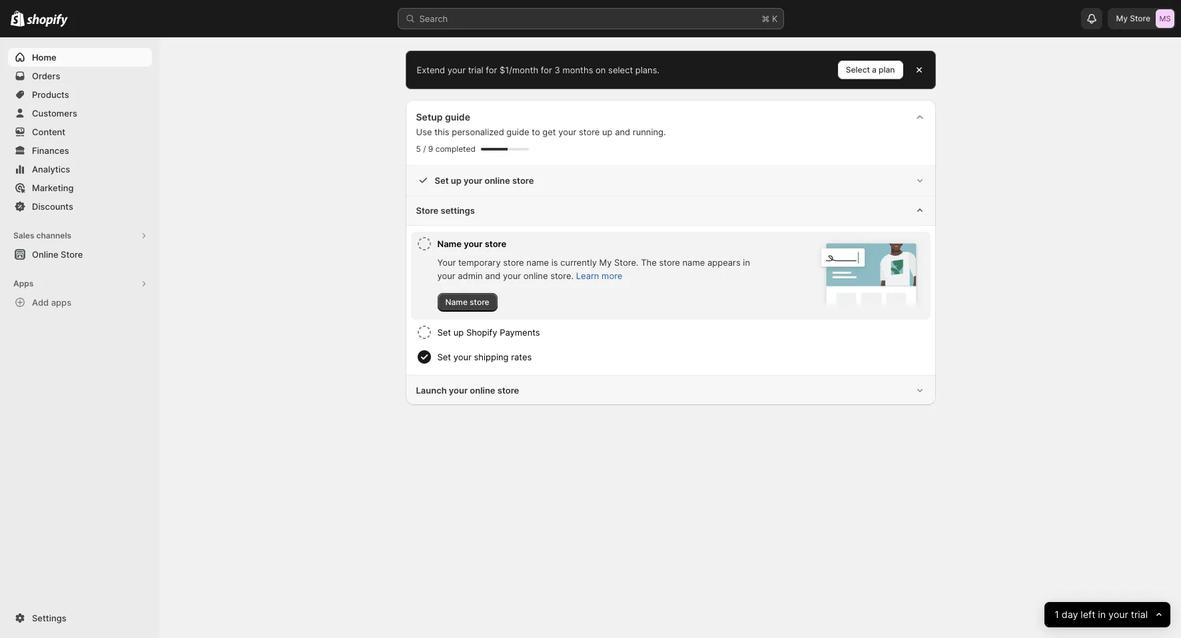Task type: describe. For each thing, give the bounding box(es) containing it.
shopify image
[[27, 14, 68, 27]]

this
[[435, 127, 450, 137]]

store down rates
[[498, 385, 519, 396]]

the
[[641, 257, 657, 268]]

set up shopify payments
[[438, 327, 540, 338]]

settings link
[[8, 609, 152, 628]]

name your store
[[438, 239, 507, 249]]

name your store button
[[438, 232, 755, 256]]

setup
[[416, 111, 443, 123]]

k
[[773, 13, 778, 24]]

orders link
[[8, 67, 152, 85]]

online store link
[[8, 245, 152, 264]]

admin
[[458, 271, 483, 281]]

2 vertical spatial online
[[470, 385, 496, 396]]

shipping
[[474, 352, 509, 363]]

set for set your shipping rates
[[438, 352, 451, 363]]

your down the your
[[438, 271, 456, 281]]

orders
[[32, 71, 60, 81]]

my store image
[[1156, 9, 1175, 28]]

1 horizontal spatial and
[[615, 127, 631, 137]]

learn more link
[[576, 271, 623, 281]]

add
[[32, 297, 49, 308]]

store settings
[[416, 205, 475, 216]]

plan
[[879, 65, 896, 75]]

finances link
[[8, 141, 152, 160]]

get
[[543, 127, 556, 137]]

extend your trial for $1/month for 3 months on select plans.
[[417, 65, 660, 75]]

analytics
[[32, 164, 70, 175]]

content
[[32, 127, 65, 137]]

discounts link
[[8, 197, 152, 216]]

sales channels
[[13, 231, 71, 241]]

your up temporary
[[464, 239, 483, 249]]

store for my store
[[1131, 13, 1151, 23]]

search
[[420, 13, 448, 24]]

customers link
[[8, 104, 152, 123]]

set up shopify payments button
[[438, 321, 926, 345]]

store settings button
[[406, 196, 936, 226]]

name store link
[[438, 293, 498, 312]]

store right the at the top of page
[[660, 257, 680, 268]]

store inside dropdown button
[[485, 239, 507, 249]]

your right 'admin'
[[503, 271, 521, 281]]

products link
[[8, 85, 152, 104]]

your right get
[[559, 127, 577, 137]]

your right "left"
[[1109, 609, 1129, 621]]

1
[[1055, 609, 1059, 621]]

store down 'admin'
[[470, 297, 490, 307]]

your right 'launch'
[[449, 385, 468, 396]]

day
[[1062, 609, 1078, 621]]

apps
[[13, 279, 34, 289]]

your up settings
[[464, 175, 483, 186]]

left
[[1081, 609, 1096, 621]]

store.
[[615, 257, 639, 268]]

discounts
[[32, 201, 73, 212]]

your temporary store name is currently my store. the store name appears in your admin and your online store.
[[438, 257, 751, 281]]

running.
[[633, 127, 666, 137]]

1 vertical spatial guide
[[507, 127, 530, 137]]

name your store element
[[438, 256, 755, 312]]

home link
[[8, 48, 152, 67]]

months
[[563, 65, 594, 75]]

store right get
[[579, 127, 600, 137]]

0 vertical spatial my
[[1117, 13, 1129, 23]]

set your shipping rates button
[[438, 345, 926, 369]]

mark name your store as done image
[[416, 236, 432, 252]]

sales
[[13, 231, 34, 241]]

launch
[[416, 385, 447, 396]]

my inside the your temporary store name is currently my store. the store name appears in your admin and your online store.
[[600, 257, 612, 268]]

1 for from the left
[[486, 65, 497, 75]]

set for set up shopify payments
[[438, 327, 451, 338]]

settings
[[441, 205, 475, 216]]

set up your online store button
[[406, 166, 936, 195]]

select a plan
[[846, 65, 896, 75]]

shopify
[[466, 327, 498, 338]]

setup guide
[[416, 111, 471, 123]]

online inside the your temporary store name is currently my store. the store name appears in your admin and your online store.
[[524, 271, 548, 281]]

select a plan link
[[838, 61, 904, 79]]

marketing
[[32, 183, 74, 193]]

content link
[[8, 123, 152, 141]]

products
[[32, 89, 69, 100]]

⌘
[[762, 13, 770, 24]]

set for set up your online store
[[435, 175, 449, 186]]

extend
[[417, 65, 445, 75]]

store for online store
[[61, 249, 83, 260]]

more
[[602, 271, 623, 281]]

mark set up shopify payments as done image
[[416, 325, 432, 341]]

name for name your store
[[438, 239, 462, 249]]

rates
[[511, 352, 532, 363]]

up for set up your online store
[[451, 175, 462, 186]]

online
[[32, 249, 58, 260]]

⌘ k
[[762, 13, 778, 24]]

add apps
[[32, 297, 71, 308]]

customers
[[32, 108, 77, 119]]



Task type: locate. For each thing, give the bounding box(es) containing it.
1 vertical spatial name
[[446, 297, 468, 307]]

1 vertical spatial up
[[451, 175, 462, 186]]

completed
[[436, 144, 476, 154]]

0 horizontal spatial for
[[486, 65, 497, 75]]

settings
[[32, 613, 66, 624]]

marketing link
[[8, 179, 152, 197]]

in right "left"
[[1098, 609, 1106, 621]]

for left 3
[[541, 65, 552, 75]]

guide up this
[[445, 111, 471, 123]]

online down 'personalized'
[[485, 175, 510, 186]]

1 vertical spatial in
[[1098, 609, 1106, 621]]

apps button
[[8, 275, 152, 293]]

on
[[596, 65, 606, 75]]

2 vertical spatial set
[[438, 352, 451, 363]]

store
[[579, 127, 600, 137], [513, 175, 534, 186], [485, 239, 507, 249], [503, 257, 524, 268], [660, 257, 680, 268], [470, 297, 490, 307], [498, 385, 519, 396]]

0 horizontal spatial and
[[485, 271, 501, 281]]

home
[[32, 52, 56, 63]]

0 horizontal spatial in
[[743, 257, 751, 268]]

up
[[603, 127, 613, 137], [451, 175, 462, 186], [454, 327, 464, 338]]

1 vertical spatial store
[[416, 205, 439, 216]]

name up the your
[[438, 239, 462, 249]]

in inside the your temporary store name is currently my store. the store name appears in your admin and your online store.
[[743, 257, 751, 268]]

name store
[[446, 297, 490, 307]]

0 vertical spatial name
[[438, 239, 462, 249]]

launch your online store button
[[406, 376, 936, 405]]

0 vertical spatial trial
[[468, 65, 484, 75]]

add apps button
[[8, 293, 152, 312]]

a
[[873, 65, 877, 75]]

5
[[416, 144, 421, 154]]

0 horizontal spatial name
[[527, 257, 549, 268]]

$1/month
[[500, 65, 539, 75]]

1 vertical spatial trial
[[1131, 609, 1148, 621]]

currently
[[561, 257, 597, 268]]

set your shipping rates
[[438, 352, 532, 363]]

set inside dropdown button
[[438, 327, 451, 338]]

name for name store
[[446, 297, 468, 307]]

in inside dropdown button
[[1098, 609, 1106, 621]]

0 vertical spatial guide
[[445, 111, 471, 123]]

select
[[846, 65, 870, 75]]

in right appears
[[743, 257, 751, 268]]

set inside "dropdown button"
[[435, 175, 449, 186]]

learn more
[[576, 271, 623, 281]]

is
[[552, 257, 558, 268]]

2 vertical spatial up
[[454, 327, 464, 338]]

1 vertical spatial and
[[485, 271, 501, 281]]

guide left 'to' on the left top of the page
[[507, 127, 530, 137]]

your left shipping on the left of the page
[[454, 352, 472, 363]]

0 horizontal spatial store
[[61, 249, 83, 260]]

use
[[416, 127, 432, 137]]

0 horizontal spatial my
[[600, 257, 612, 268]]

1 vertical spatial set
[[438, 327, 451, 338]]

1 horizontal spatial name
[[683, 257, 705, 268]]

to
[[532, 127, 540, 137]]

up left 'shopify'
[[454, 327, 464, 338]]

online
[[485, 175, 510, 186], [524, 271, 548, 281], [470, 385, 496, 396]]

/
[[423, 144, 426, 154]]

store.
[[551, 271, 574, 281]]

sales channels button
[[8, 227, 152, 245]]

set
[[435, 175, 449, 186], [438, 327, 451, 338], [438, 352, 451, 363]]

online left store.
[[524, 271, 548, 281]]

1 day left in your trial button
[[1045, 603, 1171, 628]]

store down 'to' on the left top of the page
[[513, 175, 534, 186]]

appears
[[708, 257, 741, 268]]

trial
[[468, 65, 484, 75], [1131, 609, 1148, 621]]

name left appears
[[683, 257, 705, 268]]

use this personalized guide to get your store up and running.
[[416, 127, 666, 137]]

up for set up shopify payments
[[454, 327, 464, 338]]

select
[[609, 65, 633, 75]]

0 vertical spatial up
[[603, 127, 613, 137]]

1 horizontal spatial in
[[1098, 609, 1106, 621]]

my store
[[1117, 13, 1151, 23]]

0 vertical spatial store
[[1131, 13, 1151, 23]]

finances
[[32, 145, 69, 156]]

and left running.
[[615, 127, 631, 137]]

your
[[438, 257, 456, 268]]

store inside dropdown button
[[416, 205, 439, 216]]

set up the store settings
[[435, 175, 449, 186]]

learn
[[576, 271, 600, 281]]

0 vertical spatial online
[[485, 175, 510, 186]]

store
[[1131, 13, 1151, 23], [416, 205, 439, 216], [61, 249, 83, 260]]

2 name from the left
[[683, 257, 705, 268]]

1 horizontal spatial store
[[416, 205, 439, 216]]

store left settings
[[416, 205, 439, 216]]

1 horizontal spatial guide
[[507, 127, 530, 137]]

1 horizontal spatial my
[[1117, 13, 1129, 23]]

my up 'learn more' link
[[600, 257, 612, 268]]

up inside set up your online store "dropdown button"
[[451, 175, 462, 186]]

set up 'launch'
[[438, 352, 451, 363]]

my left my store image
[[1117, 13, 1129, 23]]

name
[[527, 257, 549, 268], [683, 257, 705, 268]]

store up temporary
[[485, 239, 507, 249]]

2 horizontal spatial store
[[1131, 13, 1151, 23]]

analytics link
[[8, 160, 152, 179]]

1 horizontal spatial trial
[[1131, 609, 1148, 621]]

guide
[[445, 111, 471, 123], [507, 127, 530, 137]]

name left the is
[[527, 257, 549, 268]]

0 vertical spatial set
[[435, 175, 449, 186]]

trial right "left"
[[1131, 609, 1148, 621]]

trial inside dropdown button
[[1131, 609, 1148, 621]]

my
[[1117, 13, 1129, 23], [600, 257, 612, 268]]

online store button
[[0, 245, 160, 264]]

up inside set up shopify payments dropdown button
[[454, 327, 464, 338]]

1 vertical spatial my
[[600, 257, 612, 268]]

for left "$1/month"
[[486, 65, 497, 75]]

apps
[[51, 297, 71, 308]]

1 horizontal spatial for
[[541, 65, 552, 75]]

and down temporary
[[485, 271, 501, 281]]

channels
[[36, 231, 71, 241]]

trial left "$1/month"
[[468, 65, 484, 75]]

2 for from the left
[[541, 65, 552, 75]]

up up settings
[[451, 175, 462, 186]]

your right extend
[[448, 65, 466, 75]]

up left running.
[[603, 127, 613, 137]]

5 / 9 completed
[[416, 144, 476, 154]]

0 vertical spatial and
[[615, 127, 631, 137]]

for
[[486, 65, 497, 75], [541, 65, 552, 75]]

0 horizontal spatial trial
[[468, 65, 484, 75]]

set up your online store
[[435, 175, 534, 186]]

3
[[555, 65, 560, 75]]

online down "set your shipping rates"
[[470, 385, 496, 396]]

shopify image
[[11, 11, 25, 27]]

store right temporary
[[503, 257, 524, 268]]

launch your online store
[[416, 385, 519, 396]]

1 day left in your trial
[[1055, 609, 1148, 621]]

payments
[[500, 327, 540, 338]]

1 vertical spatial online
[[524, 271, 548, 281]]

store down "sales channels" button
[[61, 249, 83, 260]]

store left my store image
[[1131, 13, 1151, 23]]

temporary
[[459, 257, 501, 268]]

personalized
[[452, 127, 504, 137]]

store inside button
[[61, 249, 83, 260]]

name inside dropdown button
[[438, 239, 462, 249]]

plans.
[[636, 65, 660, 75]]

and inside the your temporary store name is currently my store. the store name appears in your admin and your online store.
[[485, 271, 501, 281]]

set inside dropdown button
[[438, 352, 451, 363]]

1 name from the left
[[527, 257, 549, 268]]

0 horizontal spatial guide
[[445, 111, 471, 123]]

in
[[743, 257, 751, 268], [1098, 609, 1106, 621]]

9
[[428, 144, 433, 154]]

0 vertical spatial in
[[743, 257, 751, 268]]

name down 'admin'
[[446, 297, 468, 307]]

set right mark set up shopify payments as done image
[[438, 327, 451, 338]]

2 vertical spatial store
[[61, 249, 83, 260]]



Task type: vqa. For each thing, say whether or not it's contained in the screenshot.
top online
yes



